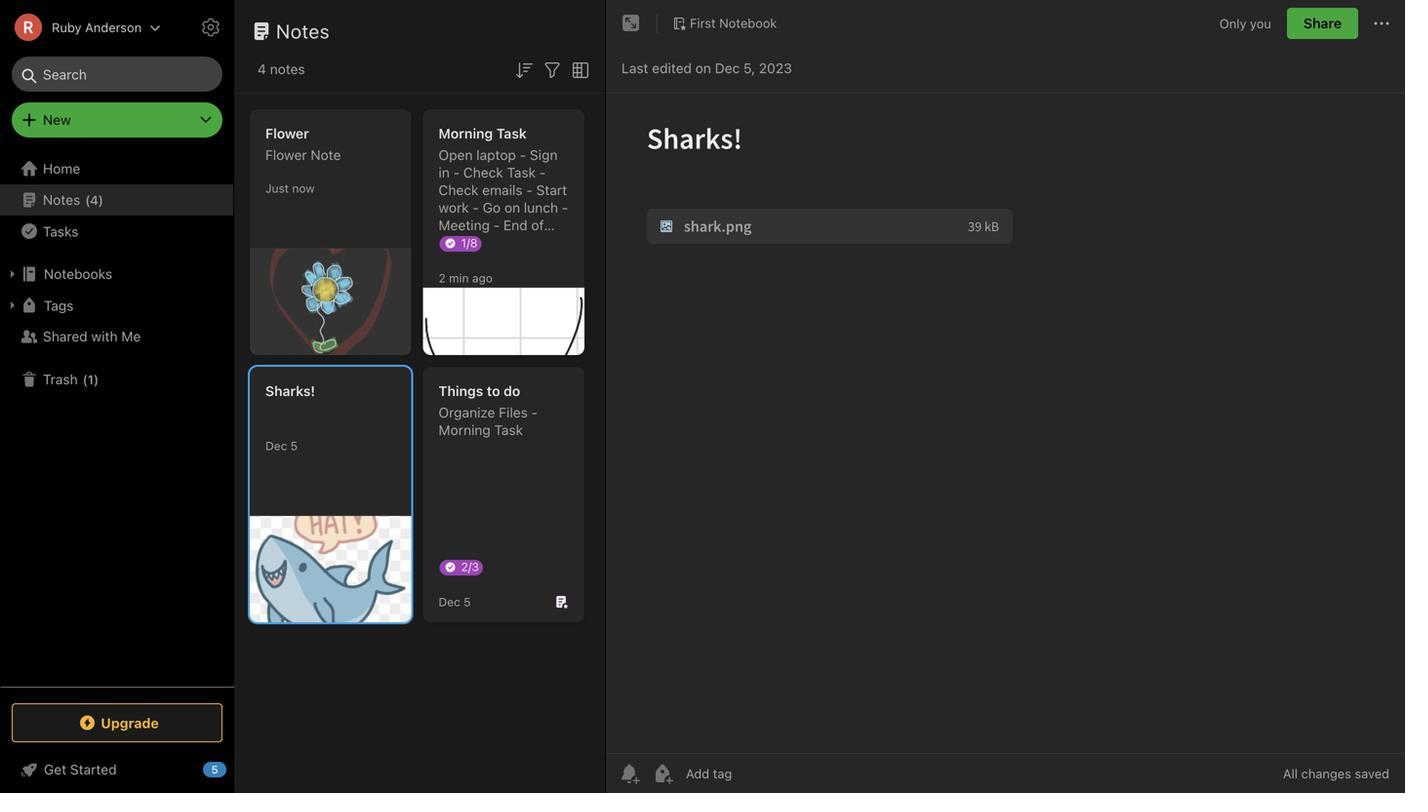 Task type: locate. For each thing, give the bounding box(es) containing it.
morning inside morning task open laptop - sign in - check task - check emails - start work - go on lunch - meeting - end of day
[[439, 125, 493, 142]]

1 flower from the top
[[265, 125, 309, 142]]

- right files
[[531, 404, 538, 421]]

4 inside notes ( 4 )
[[90, 192, 98, 207]]

4 notes
[[258, 61, 305, 77]]

- down sign at the left top of page
[[540, 164, 546, 181]]

None search field
[[25, 57, 209, 92]]

1 vertical spatial (
[[83, 372, 88, 387]]

dec 5 down sharks!
[[265, 439, 298, 453]]

get started
[[44, 762, 117, 778]]

1 horizontal spatial on
[[696, 60, 711, 76]]

first notebook
[[690, 16, 777, 30]]

on inside morning task open laptop - sign in - check task - check emails - start work - go on lunch - meeting - end of day
[[504, 200, 520, 216]]

1 morning from the top
[[439, 125, 493, 142]]

( right trash on the top left of the page
[[83, 372, 88, 387]]

1 horizontal spatial dec 5
[[439, 595, 471, 609]]

note
[[311, 147, 341, 163]]

Help and Learning task checklist field
[[0, 754, 234, 786]]

thumbnail image for morning task open laptop - sign in - check task - check emails - start work - go on lunch - meeting - end of day
[[250, 249, 411, 355]]

Add filters field
[[541, 57, 564, 82]]

task up laptop
[[496, 125, 527, 142]]

5
[[290, 439, 298, 453], [464, 595, 471, 609], [211, 764, 218, 776]]

dec inside note window element
[[715, 60, 740, 76]]

ruby
[[52, 20, 82, 35]]

notes down home
[[43, 192, 80, 208]]

0 horizontal spatial dec
[[265, 439, 287, 453]]

tree containing home
[[0, 153, 234, 686]]

started
[[70, 762, 117, 778]]

emails
[[482, 182, 523, 198]]

more actions image
[[1370, 12, 1394, 35]]

( inside notes ( 4 )
[[85, 192, 90, 207]]

0 vertical spatial morning
[[439, 125, 493, 142]]

1 vertical spatial dec 5
[[439, 595, 471, 609]]

View options field
[[564, 57, 592, 82]]

( for notes
[[85, 192, 90, 207]]

Search text field
[[25, 57, 209, 92]]

0 horizontal spatial on
[[504, 200, 520, 216]]

expand tags image
[[5, 298, 20, 313]]

1 vertical spatial flower
[[265, 147, 307, 163]]

1 horizontal spatial dec
[[439, 595, 460, 609]]

) inside trash ( 1 )
[[94, 372, 99, 387]]

Note Editor text field
[[606, 94, 1405, 753]]

notes for notes ( 4 )
[[43, 192, 80, 208]]

2 vertical spatial task
[[494, 422, 523, 438]]

notes
[[276, 20, 330, 42], [43, 192, 80, 208]]

0 vertical spatial on
[[696, 60, 711, 76]]

task up 'emails' on the top of the page
[[507, 164, 536, 181]]

1 vertical spatial )
[[94, 372, 99, 387]]

1 vertical spatial check
[[439, 182, 479, 198]]

on
[[696, 60, 711, 76], [504, 200, 520, 216]]

tasks
[[43, 223, 78, 239]]

add filters image
[[541, 58, 564, 82]]

do
[[504, 383, 520, 399]]

0 vertical spatial )
[[98, 192, 103, 207]]

add tag image
[[651, 762, 674, 786]]

on right edited
[[696, 60, 711, 76]]

0 horizontal spatial 4
[[90, 192, 98, 207]]

2 horizontal spatial dec
[[715, 60, 740, 76]]

2
[[439, 271, 446, 285]]

2 morning from the top
[[439, 422, 491, 438]]

0 vertical spatial flower
[[265, 125, 309, 142]]

task
[[496, 125, 527, 142], [507, 164, 536, 181], [494, 422, 523, 438]]

sharks!
[[265, 383, 315, 399]]

upgrade
[[101, 715, 159, 731]]

laptop
[[476, 147, 516, 163]]

check up work
[[439, 182, 479, 198]]

dec 5
[[265, 439, 298, 453], [439, 595, 471, 609]]

saved
[[1355, 767, 1390, 781]]

( for trash
[[83, 372, 88, 387]]

dec
[[715, 60, 740, 76], [265, 439, 287, 453], [439, 595, 460, 609]]

5 down sharks!
[[290, 439, 298, 453]]

4
[[258, 61, 266, 77], [90, 192, 98, 207]]

0 vertical spatial 5
[[290, 439, 298, 453]]

-
[[520, 147, 526, 163], [453, 164, 460, 181], [540, 164, 546, 181], [526, 182, 533, 198], [473, 200, 479, 216], [562, 200, 568, 216], [494, 217, 500, 233], [531, 404, 538, 421]]

work
[[439, 200, 469, 216]]

things to do organize files - morning task
[[439, 383, 538, 438]]

open
[[439, 147, 473, 163]]

task inside things to do organize files - morning task
[[494, 422, 523, 438]]

( inside trash ( 1 )
[[83, 372, 88, 387]]

( down home link
[[85, 192, 90, 207]]

notes ( 4 )
[[43, 192, 103, 208]]

morning down organize
[[439, 422, 491, 438]]

morning
[[439, 125, 493, 142], [439, 422, 491, 438]]

click to collapse image
[[227, 757, 242, 781]]

of
[[531, 217, 544, 233]]

notes for notes
[[276, 20, 330, 42]]

- up lunch
[[526, 182, 533, 198]]

- right in
[[453, 164, 460, 181]]

organize
[[439, 404, 495, 421]]

0 vertical spatial check
[[463, 164, 503, 181]]

1 vertical spatial notes
[[43, 192, 80, 208]]

4 left notes
[[258, 61, 266, 77]]

go
[[483, 200, 501, 216]]

notebooks link
[[0, 259, 233, 290]]

share button
[[1287, 8, 1358, 39]]

sign
[[530, 147, 558, 163]]

(
[[85, 192, 90, 207], [83, 372, 88, 387]]

notes up notes
[[276, 20, 330, 42]]

on up end
[[504, 200, 520, 216]]

2 flower from the top
[[265, 147, 307, 163]]

just
[[265, 182, 289, 195]]

0 vertical spatial dec
[[715, 60, 740, 76]]

1 horizontal spatial 4
[[258, 61, 266, 77]]

files
[[499, 404, 528, 421]]

5 down 2/3
[[464, 595, 471, 609]]

tree
[[0, 153, 234, 686]]

0 vertical spatial (
[[85, 192, 90, 207]]

5 left the click to collapse image
[[211, 764, 218, 776]]

dec 5 down 2/3
[[439, 595, 471, 609]]

task down files
[[494, 422, 523, 438]]

- down the start
[[562, 200, 568, 216]]

2 horizontal spatial 5
[[464, 595, 471, 609]]

flower
[[265, 125, 309, 142], [265, 147, 307, 163]]

only
[[1220, 16, 1247, 30]]

)
[[98, 192, 103, 207], [94, 372, 99, 387]]

thumbnail image
[[250, 249, 411, 355], [423, 288, 585, 355], [250, 516, 411, 623]]

0 horizontal spatial 5
[[211, 764, 218, 776]]

1 vertical spatial morning
[[439, 422, 491, 438]]

Sort options field
[[512, 57, 536, 82]]

0 vertical spatial 4
[[258, 61, 266, 77]]

) down home link
[[98, 192, 103, 207]]

check down laptop
[[463, 164, 503, 181]]

notes inside tree
[[43, 192, 80, 208]]

1 horizontal spatial notes
[[276, 20, 330, 42]]

0 vertical spatial notes
[[276, 20, 330, 42]]

1 vertical spatial 4
[[90, 192, 98, 207]]

2 vertical spatial 5
[[211, 764, 218, 776]]

) for notes
[[98, 192, 103, 207]]

1 vertical spatial task
[[507, 164, 536, 181]]

anderson
[[85, 20, 142, 35]]

1 vertical spatial on
[[504, 200, 520, 216]]

) right trash on the top left of the page
[[94, 372, 99, 387]]

4 down home link
[[90, 192, 98, 207]]

0 vertical spatial dec 5
[[265, 439, 298, 453]]

morning up open
[[439, 125, 493, 142]]

home
[[43, 161, 80, 177]]

new
[[43, 112, 71, 128]]

0 horizontal spatial notes
[[43, 192, 80, 208]]

start
[[536, 182, 567, 198]]

) inside notes ( 4 )
[[98, 192, 103, 207]]

check
[[463, 164, 503, 181], [439, 182, 479, 198]]



Task type: vqa. For each thing, say whether or not it's contained in the screenshot.
Shared on the left of the page
yes



Task type: describe. For each thing, give the bounding box(es) containing it.
2 vertical spatial dec
[[439, 595, 460, 609]]

lunch
[[524, 200, 558, 216]]

2/3
[[461, 560, 479, 574]]

shared
[[43, 328, 88, 344]]

Add tag field
[[684, 766, 830, 782]]

) for trash
[[94, 372, 99, 387]]

first
[[690, 16, 716, 30]]

tags
[[44, 297, 74, 313]]

1 vertical spatial dec
[[265, 439, 287, 453]]

changes
[[1301, 767, 1351, 781]]

0 vertical spatial task
[[496, 125, 527, 142]]

upgrade button
[[12, 704, 222, 743]]

- left go
[[473, 200, 479, 216]]

1/8
[[461, 236, 478, 250]]

tasks button
[[0, 216, 233, 247]]

end
[[503, 217, 528, 233]]

home link
[[0, 153, 234, 184]]

things
[[439, 383, 483, 399]]

settings image
[[199, 16, 222, 39]]

expand notebooks image
[[5, 266, 20, 282]]

meeting
[[439, 217, 490, 233]]

morning task open laptop - sign in - check task - check emails - start work - go on lunch - meeting - end of day
[[439, 125, 568, 251]]

2023
[[759, 60, 792, 76]]

- inside things to do organize files - morning task
[[531, 404, 538, 421]]

to
[[487, 383, 500, 399]]

Account field
[[0, 8, 161, 47]]

ago
[[472, 271, 493, 285]]

first notebook button
[[666, 10, 784, 37]]

More actions field
[[1370, 8, 1394, 39]]

1
[[88, 372, 94, 387]]

min
[[449, 271, 469, 285]]

day
[[439, 235, 461, 251]]

only you
[[1220, 16, 1271, 30]]

note window element
[[606, 0, 1405, 793]]

new button
[[12, 102, 222, 138]]

last edited on dec 5, 2023
[[622, 60, 792, 76]]

shared with me link
[[0, 321, 233, 352]]

0 horizontal spatial dec 5
[[265, 439, 298, 453]]

share
[[1304, 15, 1342, 31]]

last
[[622, 60, 648, 76]]

notebooks
[[44, 266, 112, 282]]

ruby anderson
[[52, 20, 142, 35]]

1 vertical spatial 5
[[464, 595, 471, 609]]

expand note image
[[620, 12, 643, 35]]

2 min ago
[[439, 271, 493, 285]]

me
[[121, 328, 141, 344]]

now
[[292, 182, 315, 195]]

5 inside help and learning task checklist 'field'
[[211, 764, 218, 776]]

all changes saved
[[1283, 767, 1390, 781]]

flower flower note
[[265, 125, 341, 163]]

all
[[1283, 767, 1298, 781]]

notes
[[270, 61, 305, 77]]

tags button
[[0, 290, 233, 321]]

5,
[[744, 60, 755, 76]]

just now
[[265, 182, 315, 195]]

- left sign at the left top of page
[[520, 147, 526, 163]]

edited
[[652, 60, 692, 76]]

notebook
[[719, 16, 777, 30]]

in
[[439, 164, 450, 181]]

you
[[1250, 16, 1271, 30]]

trash
[[43, 371, 78, 387]]

trash ( 1 )
[[43, 371, 99, 387]]

add a reminder image
[[618, 762, 641, 786]]

shared with me
[[43, 328, 141, 344]]

thumbnail image for things to do organize files - morning task
[[250, 516, 411, 623]]

on inside note window element
[[696, 60, 711, 76]]

get
[[44, 762, 66, 778]]

morning inside things to do organize files - morning task
[[439, 422, 491, 438]]

with
[[91, 328, 118, 344]]

- down go
[[494, 217, 500, 233]]

1 horizontal spatial 5
[[290, 439, 298, 453]]



